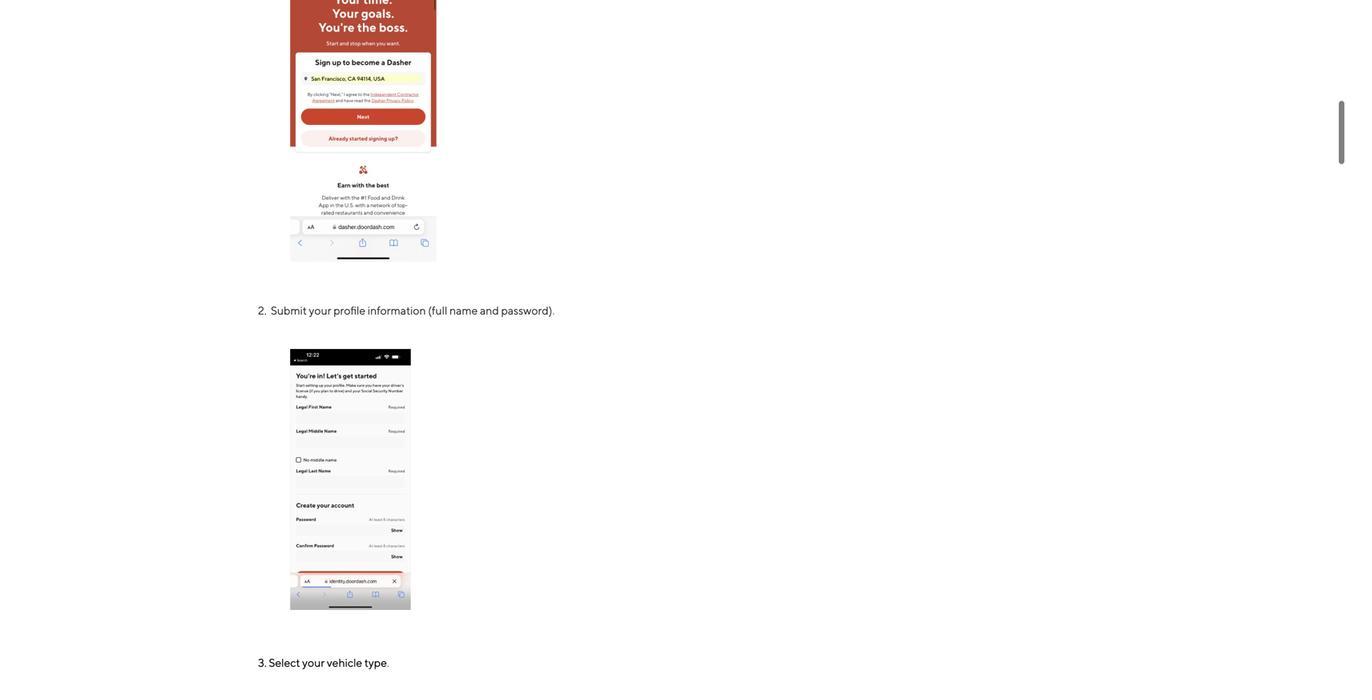 Task type: describe. For each thing, give the bounding box(es) containing it.
vehicle
[[327, 657, 362, 670]]

0 horizontal spatial .
[[387, 657, 389, 670]]

profile
[[334, 304, 366, 317]]

select
[[269, 657, 300, 670]]

(full
[[428, 304, 447, 317]]

and
[[480, 304, 499, 317]]

3.
[[258, 657, 267, 670]]

2.
[[258, 304, 267, 317]]

2.  submit your profile information (full name and password) .
[[258, 304, 555, 317]]

1 horizontal spatial .
[[553, 304, 555, 317]]



Task type: locate. For each thing, give the bounding box(es) containing it.
1 vertical spatial your
[[302, 657, 325, 670]]

type
[[365, 657, 387, 670]]

your left profile
[[309, 304, 331, 317]]

. right and
[[553, 304, 555, 317]]

name
[[450, 304, 478, 317]]

your right select
[[302, 657, 325, 670]]

0 vertical spatial .
[[553, 304, 555, 317]]

0 vertical spatial your
[[309, 304, 331, 317]]

. right the vehicle
[[387, 657, 389, 670]]

.
[[553, 304, 555, 317], [387, 657, 389, 670]]

your
[[309, 304, 331, 317], [302, 657, 325, 670]]

information
[[368, 304, 426, 317]]

password)
[[501, 304, 553, 317]]

1 vertical spatial .
[[387, 657, 389, 670]]

3. select your vehicle type .
[[258, 657, 389, 670]]



Task type: vqa. For each thing, say whether or not it's contained in the screenshot.
INFORMATION
yes



